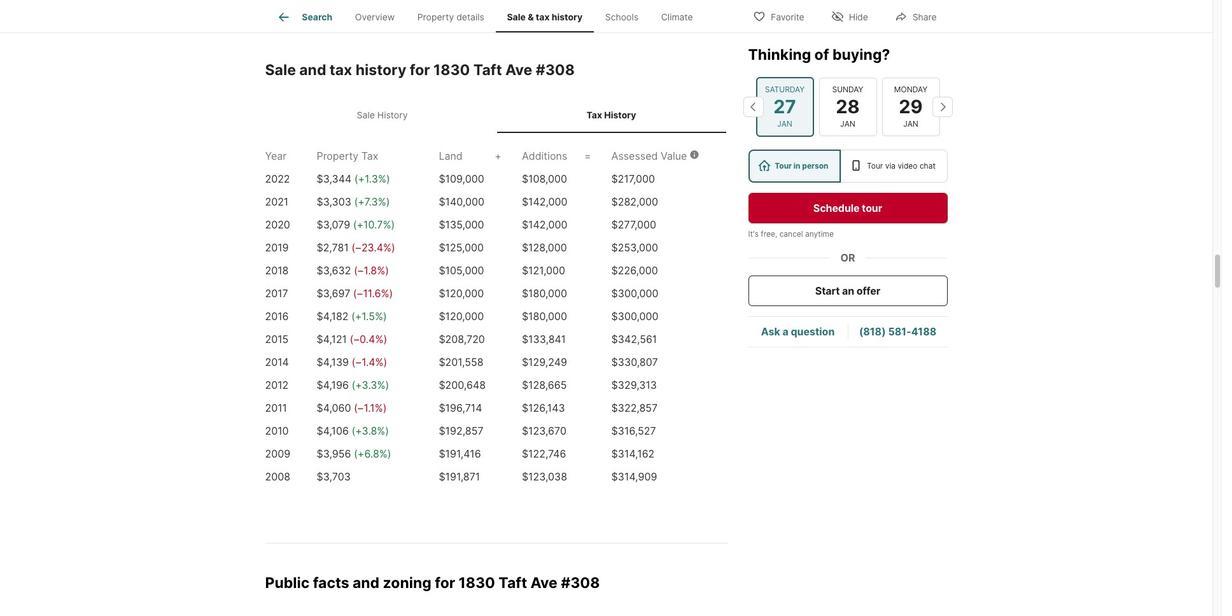 Task type: describe. For each thing, give the bounding box(es) containing it.
a
[[783, 326, 789, 338]]

$128,665
[[522, 379, 567, 392]]

2021
[[265, 196, 289, 208]]

$4,106 (+3.8%)
[[317, 425, 389, 438]]

#308 for sale and tax history for 1830 taft ave #308
[[536, 61, 575, 79]]

property details
[[417, 12, 484, 22]]

saturday
[[765, 85, 805, 94]]

overview
[[355, 12, 395, 22]]

$330,807
[[612, 356, 658, 369]]

buying?
[[833, 46, 890, 64]]

$3,079 (+10.7%)
[[317, 219, 395, 231]]

sale history tab
[[268, 99, 497, 131]]

$4,182
[[317, 310, 349, 323]]

jan for 27
[[777, 119, 792, 129]]

$133,841
[[522, 333, 566, 346]]

$123,038
[[522, 471, 567, 483]]

$3,079
[[317, 219, 350, 231]]

ave for sale and tax history for 1830 taft ave #308
[[505, 61, 532, 79]]

tax history
[[587, 109, 636, 120]]

$226,000
[[612, 264, 658, 277]]

video
[[898, 161, 918, 171]]

$3,303
[[317, 196, 351, 208]]

(+6.8%)
[[354, 448, 391, 460]]

taft for history
[[473, 61, 502, 79]]

$121,000
[[522, 264, 565, 277]]

overview tab
[[344, 2, 406, 32]]

$3,956 (+6.8%)
[[317, 448, 391, 460]]

2011
[[265, 402, 287, 415]]

favorite button
[[742, 3, 815, 29]]

monday 29 jan
[[894, 85, 928, 129]]

start an offer button
[[748, 276, 948, 306]]

start
[[815, 285, 840, 297]]

public facts and zoning for 1830 taft ave #308
[[265, 574, 600, 592]]

history for &
[[552, 12, 583, 22]]

$191,416
[[439, 448, 481, 460]]

$217,000
[[612, 173, 655, 185]]

schools
[[605, 12, 639, 22]]

jan for 29
[[903, 119, 919, 129]]

581-
[[888, 326, 911, 338]]

hide
[[849, 11, 868, 22]]

sale and tax history for 1830 taft ave #308
[[265, 61, 575, 79]]

sale history
[[357, 109, 408, 120]]

property tax
[[317, 150, 378, 163]]

history for sale history
[[377, 109, 408, 120]]

(+10.7%)
[[353, 219, 395, 231]]

$180,000 for (+1.5%)
[[522, 310, 567, 323]]

$316,527
[[612, 425, 656, 438]]

$4,196 (+3.3%)
[[317, 379, 389, 392]]

$3,303 (+7.3%)
[[317, 196, 390, 208]]

it's free, cancel anytime
[[748, 229, 834, 239]]

(+3.8%)
[[352, 425, 389, 438]]

sale & tax history tab
[[496, 2, 594, 32]]

person
[[802, 161, 829, 171]]

0 horizontal spatial tax
[[361, 150, 378, 163]]

climate
[[661, 12, 693, 22]]

$109,000
[[439, 173, 484, 185]]

$200,648
[[439, 379, 486, 392]]

2020
[[265, 219, 290, 231]]

$129,249
[[522, 356, 567, 369]]

$126,143
[[522, 402, 565, 415]]

tour for tour via video chat
[[867, 161, 883, 171]]

it's
[[748, 229, 759, 239]]

$192,857
[[439, 425, 484, 438]]

schedule
[[814, 202, 860, 215]]

2008
[[265, 471, 290, 483]]

tour for tour in person
[[775, 161, 792, 171]]

taft for zoning
[[499, 574, 527, 592]]

schedule tour button
[[748, 193, 948, 223]]

$300,000 for $4,182 (+1.5%)
[[612, 310, 659, 323]]

1830 for zoning
[[459, 574, 495, 592]]

2016
[[265, 310, 289, 323]]

next image
[[932, 97, 953, 117]]

2010
[[265, 425, 289, 438]]

ask a question
[[761, 326, 835, 338]]

ask a question link
[[761, 326, 835, 338]]

assessed
[[612, 150, 658, 163]]

$3,703
[[317, 471, 351, 483]]

$2,781
[[317, 241, 349, 254]]

$208,720
[[439, 333, 485, 346]]

29
[[899, 95, 923, 118]]

cancel
[[780, 229, 803, 239]]

(818) 581-4188 link
[[859, 326, 937, 338]]

=
[[584, 150, 591, 163]]

$105,000
[[439, 264, 484, 277]]

tour in person option
[[748, 150, 841, 183]]

tab list containing search
[[265, 0, 715, 32]]

(−0.4%)
[[350, 333, 387, 346]]

$3,697
[[317, 287, 350, 300]]

of
[[815, 46, 829, 64]]

jan for 28
[[840, 119, 856, 129]]

chat
[[920, 161, 936, 171]]

year
[[265, 150, 287, 163]]

property details tab
[[406, 2, 496, 32]]

offer
[[857, 285, 881, 297]]

$2,781 (−23.4%)
[[317, 241, 395, 254]]

saturday 27 jan
[[765, 85, 805, 129]]

tab list containing sale history
[[265, 97, 729, 133]]

$4,121
[[317, 333, 347, 346]]

assessed value
[[612, 150, 687, 163]]

public
[[265, 574, 310, 592]]

tax inside tab
[[587, 109, 602, 120]]

hide button
[[820, 3, 879, 29]]



Task type: vqa. For each thing, say whether or not it's contained in the screenshot.
the Ft
no



Task type: locate. For each thing, give the bounding box(es) containing it.
in
[[794, 161, 801, 171]]

ave for public facts and zoning for 1830 taft ave #308
[[531, 574, 558, 592]]

via
[[885, 161, 896, 171]]

sale inside 'tab'
[[357, 109, 375, 120]]

$120,000 for $3,697 (−11.6%)
[[439, 287, 484, 300]]

1830 for history
[[434, 61, 470, 79]]

0 vertical spatial tax
[[536, 12, 550, 22]]

1 vertical spatial for
[[435, 574, 455, 592]]

1 horizontal spatial tax
[[587, 109, 602, 120]]

$4,139 (−1.4%)
[[317, 356, 387, 369]]

$3,632 (−1.8%)
[[317, 264, 389, 277]]

1 vertical spatial and
[[353, 574, 380, 592]]

0 vertical spatial sale
[[507, 12, 526, 22]]

1 vertical spatial $142,000
[[522, 219, 568, 231]]

property up $3,344
[[317, 150, 359, 163]]

search link
[[276, 10, 332, 25]]

$4,060 (−1.1%)
[[317, 402, 387, 415]]

2019
[[265, 241, 289, 254]]

1 vertical spatial $120,000
[[439, 310, 484, 323]]

for for zoning
[[435, 574, 455, 592]]

thinking
[[748, 46, 811, 64]]

monday
[[894, 85, 928, 94]]

28
[[836, 95, 860, 118]]

0 vertical spatial tax
[[587, 109, 602, 120]]

0 horizontal spatial for
[[410, 61, 430, 79]]

and down search
[[299, 61, 326, 79]]

0 vertical spatial $180,000
[[522, 287, 567, 300]]

for right zoning
[[435, 574, 455, 592]]

$125,000
[[439, 241, 484, 254]]

$120,000 for $4,182 (+1.5%)
[[439, 310, 484, 323]]

0 horizontal spatial property
[[317, 150, 359, 163]]

sunday
[[832, 85, 864, 94]]

$322,857
[[612, 402, 658, 415]]

tab list
[[265, 0, 715, 32], [265, 97, 729, 133]]

$191,871
[[439, 471, 480, 483]]

2 $142,000 from the top
[[522, 219, 568, 231]]

tax down search
[[330, 61, 352, 79]]

(−23.4%)
[[352, 241, 395, 254]]

0 vertical spatial history
[[552, 12, 583, 22]]

for
[[410, 61, 430, 79], [435, 574, 455, 592]]

2015
[[265, 333, 289, 346]]

additions
[[522, 150, 567, 163]]

1 vertical spatial property
[[317, 150, 359, 163]]

tour
[[775, 161, 792, 171], [867, 161, 883, 171]]

jan inside saturday 27 jan
[[777, 119, 792, 129]]

history for tax history
[[604, 109, 636, 120]]

1 horizontal spatial and
[[353, 574, 380, 592]]

$201,558
[[439, 356, 484, 369]]

$329,313
[[612, 379, 657, 392]]

1 tour from the left
[[775, 161, 792, 171]]

0 vertical spatial tab list
[[265, 0, 715, 32]]

0 vertical spatial 1830
[[434, 61, 470, 79]]

0 vertical spatial ave
[[505, 61, 532, 79]]

question
[[791, 326, 835, 338]]

history down sale and tax history for 1830 taft ave #308 at the left
[[377, 109, 408, 120]]

1 history from the left
[[377, 109, 408, 120]]

$135,000
[[439, 219, 484, 231]]

2 tab list from the top
[[265, 97, 729, 133]]

$314,162
[[612, 448, 655, 460]]

ask
[[761, 326, 780, 338]]

2 $300,000 from the top
[[612, 310, 659, 323]]

$180,000 down $121,000
[[522, 287, 567, 300]]

$120,000 up $208,720
[[439, 310, 484, 323]]

for up sale history 'tab'
[[410, 61, 430, 79]]

1 vertical spatial $300,000
[[612, 310, 659, 323]]

$142,000 up $128,000
[[522, 219, 568, 231]]

(+7.3%)
[[354, 196, 390, 208]]

for for history
[[410, 61, 430, 79]]

1 vertical spatial $180,000
[[522, 310, 567, 323]]

history up sale history in the left top of the page
[[356, 61, 406, 79]]

tax right &
[[536, 12, 550, 22]]

2 $120,000 from the top
[[439, 310, 484, 323]]

anytime
[[805, 229, 834, 239]]

+
[[495, 150, 502, 163]]

$4,060
[[317, 402, 351, 415]]

$300,000 down the $226,000
[[612, 287, 659, 300]]

(−1.4%)
[[352, 356, 387, 369]]

tour via video chat
[[867, 161, 936, 171]]

2 horizontal spatial jan
[[903, 119, 919, 129]]

$142,000 down $108,000
[[522, 196, 568, 208]]

$142,000 for $140,000
[[522, 196, 568, 208]]

1 horizontal spatial tour
[[867, 161, 883, 171]]

value
[[661, 150, 687, 163]]

sale up "property tax" in the top of the page
[[357, 109, 375, 120]]

0 vertical spatial property
[[417, 12, 454, 22]]

1 tab list from the top
[[265, 0, 715, 32]]

3 jan from the left
[[903, 119, 919, 129]]

history up assessed
[[604, 109, 636, 120]]

(818)
[[859, 326, 886, 338]]

2 vertical spatial sale
[[357, 109, 375, 120]]

and right facts
[[353, 574, 380, 592]]

favorite
[[771, 11, 804, 22]]

$3,632
[[317, 264, 351, 277]]

27
[[774, 95, 796, 118]]

sale for sale and tax history for 1830 taft ave #308
[[265, 61, 296, 79]]

sunday 28 jan
[[832, 85, 864, 129]]

0 vertical spatial $142,000
[[522, 196, 568, 208]]

2 $180,000 from the top
[[522, 310, 567, 323]]

and
[[299, 61, 326, 79], [353, 574, 380, 592]]

search
[[302, 12, 332, 22]]

1 vertical spatial ave
[[531, 574, 558, 592]]

list box containing tour in person
[[748, 150, 948, 183]]

list box
[[748, 150, 948, 183]]

$342,561
[[612, 333, 657, 346]]

1 horizontal spatial property
[[417, 12, 454, 22]]

(818) 581-4188
[[859, 326, 937, 338]]

(+1.3%)
[[354, 173, 390, 185]]

$277,000
[[612, 219, 656, 231]]

0 vertical spatial and
[[299, 61, 326, 79]]

tour
[[862, 202, 882, 215]]

$196,714
[[439, 402, 482, 415]]

2018
[[265, 264, 289, 277]]

tax up '='
[[587, 109, 602, 120]]

$253,000
[[612, 241, 658, 254]]

free,
[[761, 229, 777, 239]]

history right &
[[552, 12, 583, 22]]

$300,000 for $3,697 (−11.6%)
[[612, 287, 659, 300]]

2 history from the left
[[604, 109, 636, 120]]

$120,000 down $105,000
[[439, 287, 484, 300]]

1 horizontal spatial sale
[[357, 109, 375, 120]]

2 jan from the left
[[840, 119, 856, 129]]

$142,000 for $135,000
[[522, 219, 568, 231]]

sale left &
[[507, 12, 526, 22]]

1 horizontal spatial history
[[604, 109, 636, 120]]

$4,196
[[317, 379, 349, 392]]

jan inside sunday 28 jan
[[840, 119, 856, 129]]

$4,182 (+1.5%)
[[317, 310, 387, 323]]

2022
[[265, 173, 290, 185]]

sale for sale history
[[357, 109, 375, 120]]

1 vertical spatial tax
[[330, 61, 352, 79]]

1 $120,000 from the top
[[439, 287, 484, 300]]

0 horizontal spatial and
[[299, 61, 326, 79]]

property inside the property details tab
[[417, 12, 454, 22]]

#308 for public facts and zoning for 1830 taft ave #308
[[561, 574, 600, 592]]

0 vertical spatial $300,000
[[612, 287, 659, 300]]

details
[[457, 12, 484, 22]]

1 horizontal spatial history
[[552, 12, 583, 22]]

jan down 27
[[777, 119, 792, 129]]

1 $180,000 from the top
[[522, 287, 567, 300]]

history inside 'tab'
[[377, 109, 408, 120]]

$180,000 for (−11.6%)
[[522, 287, 567, 300]]

$108,000
[[522, 173, 567, 185]]

$3,344
[[317, 173, 352, 185]]

$300,000
[[612, 287, 659, 300], [612, 310, 659, 323]]

1 horizontal spatial jan
[[840, 119, 856, 129]]

previous image
[[743, 97, 764, 117]]

tax for &
[[536, 12, 550, 22]]

(+3.3%)
[[352, 379, 389, 392]]

1 vertical spatial 1830
[[459, 574, 495, 592]]

1 vertical spatial history
[[356, 61, 406, 79]]

jan down 29
[[903, 119, 919, 129]]

0 vertical spatial taft
[[473, 61, 502, 79]]

0 horizontal spatial tour
[[775, 161, 792, 171]]

$4,121 (−0.4%)
[[317, 333, 387, 346]]

1 $300,000 from the top
[[612, 287, 659, 300]]

property for property tax
[[317, 150, 359, 163]]

0 horizontal spatial sale
[[265, 61, 296, 79]]

share
[[913, 11, 937, 22]]

1 horizontal spatial for
[[435, 574, 455, 592]]

property for property details
[[417, 12, 454, 22]]

$142,000
[[522, 196, 568, 208], [522, 219, 568, 231]]

history for and
[[356, 61, 406, 79]]

sale down 'search' link
[[265, 61, 296, 79]]

sale & tax history
[[507, 12, 583, 22]]

history inside tab
[[604, 109, 636, 120]]

$180,000
[[522, 287, 567, 300], [522, 310, 567, 323]]

tax up (+1.3%)
[[361, 150, 378, 163]]

1 vertical spatial sale
[[265, 61, 296, 79]]

0 vertical spatial #308
[[536, 61, 575, 79]]

1 vertical spatial taft
[[499, 574, 527, 592]]

$300,000 up $342,561
[[612, 310, 659, 323]]

2 tour from the left
[[867, 161, 883, 171]]

tour via video chat option
[[841, 150, 948, 183]]

property left details
[[417, 12, 454, 22]]

climate tab
[[650, 2, 704, 32]]

$314,909
[[612, 471, 657, 483]]

1 vertical spatial tax
[[361, 150, 378, 163]]

tour left in
[[775, 161, 792, 171]]

&
[[528, 12, 534, 22]]

tax history tab
[[497, 99, 726, 131]]

an
[[842, 285, 854, 297]]

2 horizontal spatial sale
[[507, 12, 526, 22]]

1 vertical spatial tab list
[[265, 97, 729, 133]]

(+1.5%)
[[351, 310, 387, 323]]

history inside tab
[[552, 12, 583, 22]]

2017
[[265, 287, 288, 300]]

None button
[[756, 77, 814, 137], [819, 78, 877, 136], [882, 78, 940, 136], [756, 77, 814, 137], [819, 78, 877, 136], [882, 78, 940, 136]]

share button
[[884, 3, 948, 29]]

0 horizontal spatial history
[[356, 61, 406, 79]]

sale inside tab
[[507, 12, 526, 22]]

1 vertical spatial #308
[[561, 574, 600, 592]]

1 $142,000 from the top
[[522, 196, 568, 208]]

schools tab
[[594, 2, 650, 32]]

jan inside monday 29 jan
[[903, 119, 919, 129]]

jan down "28" at the top right of page
[[840, 119, 856, 129]]

sale for sale & tax history
[[507, 12, 526, 22]]

0 horizontal spatial history
[[377, 109, 408, 120]]

1 jan from the left
[[777, 119, 792, 129]]

tax inside tab
[[536, 12, 550, 22]]

0 vertical spatial $120,000
[[439, 287, 484, 300]]

$3,697 (−11.6%)
[[317, 287, 393, 300]]

jan
[[777, 119, 792, 129], [840, 119, 856, 129], [903, 119, 919, 129]]

tour left via
[[867, 161, 883, 171]]

thinking of buying?
[[748, 46, 890, 64]]

0 vertical spatial for
[[410, 61, 430, 79]]

1 horizontal spatial tax
[[536, 12, 550, 22]]

0 horizontal spatial jan
[[777, 119, 792, 129]]

facts
[[313, 574, 349, 592]]

0 horizontal spatial tax
[[330, 61, 352, 79]]

ave
[[505, 61, 532, 79], [531, 574, 558, 592]]

tour in person
[[775, 161, 829, 171]]

tax for and
[[330, 61, 352, 79]]

$180,000 up $133,841
[[522, 310, 567, 323]]



